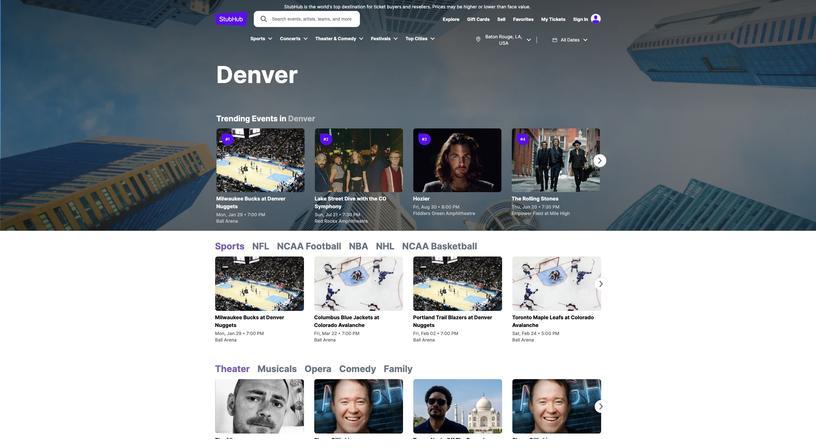 Task type: vqa. For each thing, say whether or not it's contained in the screenshot.
bottom "Mon,"
yes



Task type: locate. For each thing, give the bounding box(es) containing it.
stubhub is the world's top destination for ticket buyers and resellers. prices may be higher or lower than face value.
[[284, 4, 531, 9]]

jan
[[228, 212, 236, 217], [227, 331, 235, 336]]

1 vertical spatial milwaukee
[[215, 314, 242, 321]]

1 horizontal spatial the
[[369, 195, 378, 202]]

jan for symphony
[[228, 212, 236, 217]]

1 horizontal spatial sports
[[251, 36, 265, 41]]

22
[[332, 331, 337, 336]]

nuggets
[[216, 203, 238, 210], [215, 322, 237, 328], [413, 322, 435, 328]]

jun
[[523, 204, 531, 210]]

29
[[237, 212, 243, 217], [236, 331, 242, 336]]

1 vertical spatial 29
[[236, 331, 242, 336]]

feb left 02
[[421, 331, 429, 336]]

0 vertical spatial 7:30
[[542, 204, 552, 210]]

top
[[334, 4, 341, 9]]

concerts link
[[277, 32, 303, 46]]

7:30 down stones
[[542, 204, 552, 210]]

fri, up fiddlers
[[413, 204, 420, 210]]

1 vertical spatial milwaukee bucks at denver nuggets mon, jan 29 • 7:00 pm ball arena
[[215, 314, 284, 342]]

opera
[[305, 363, 332, 374]]

avalanche for maple
[[513, 322, 539, 328]]

ball
[[216, 218, 224, 224], [215, 337, 223, 342], [314, 337, 322, 342], [413, 337, 421, 342], [513, 337, 520, 342]]

amphitheatre right 'rocks'
[[339, 218, 368, 224]]

fri, inside portland trail blazers at denver nuggets fri, feb 02 • 7:00 pm ball arena
[[413, 331, 420, 336]]

7:00
[[248, 212, 257, 217], [246, 331, 256, 336], [342, 331, 352, 336], [441, 331, 450, 336]]

24
[[531, 331, 537, 336]]

0 vertical spatial colorado
[[571, 314, 594, 321]]

baton rouge, la, usa button
[[473, 30, 534, 50]]

rocks
[[325, 218, 338, 224]]

bucks
[[245, 195, 260, 202], [243, 314, 259, 321]]

1 vertical spatial theater
[[215, 363, 250, 374]]

nfl
[[252, 241, 269, 252]]

7:30
[[542, 204, 552, 210], [343, 212, 352, 217]]

1 horizontal spatial feb
[[522, 331, 530, 336]]

0 vertical spatial milwaukee bucks at denver nuggets mon, jan 29 • 7:00 pm ball arena
[[216, 195, 286, 224]]

at inside portland trail blazers at denver nuggets fri, feb 02 • 7:00 pm ball arena
[[468, 314, 473, 321]]

colorado inside 'columbus blue jackets at colorado avalanche fri, mar 22 • 7:00 pm ball arena'
[[314, 322, 337, 328]]

1 horizontal spatial colorado
[[571, 314, 594, 321]]

0 vertical spatial amphitheatre
[[446, 211, 476, 216]]

musicals
[[258, 363, 297, 374]]

0 horizontal spatial colorado
[[314, 322, 337, 328]]

0 horizontal spatial amphitheatre
[[339, 218, 368, 224]]

feb
[[421, 331, 429, 336], [522, 331, 530, 336]]

trail
[[436, 314, 447, 321]]

1 vertical spatial comedy
[[339, 363, 376, 374]]

mile
[[550, 211, 559, 216]]

favorites
[[514, 16, 534, 22]]

ncaa football
[[277, 241, 342, 252]]

ncaa
[[277, 241, 304, 252], [402, 241, 429, 252]]

sat,
[[513, 331, 521, 336]]

1 vertical spatial bucks
[[243, 314, 259, 321]]

empower
[[512, 211, 532, 216]]

stubhub image
[[215, 11, 247, 27]]

lake street dive with the co symphony sun, jul 21 • 7:30 pm red rocks amphitheatre
[[315, 195, 387, 224]]

0 vertical spatial bucks
[[245, 195, 260, 202]]

1 horizontal spatial ncaa
[[402, 241, 429, 252]]

arena
[[225, 218, 238, 224], [224, 337, 237, 342], [323, 337, 336, 342], [422, 337, 435, 342], [522, 337, 534, 342]]

1 vertical spatial colorado
[[314, 322, 337, 328]]

ncaa right nhl
[[402, 241, 429, 252]]

colorado right leafs
[[571, 314, 594, 321]]

fri, left mar
[[314, 331, 321, 336]]

arena for columbus blue jackets at colorado avalanche
[[323, 337, 336, 342]]

colorado for columbus blue jackets at colorado avalanche
[[314, 322, 337, 328]]

0 horizontal spatial avalanche
[[339, 322, 365, 328]]

30
[[431, 204, 437, 210]]

0 horizontal spatial sports
[[215, 241, 245, 252]]

0 horizontal spatial feb
[[421, 331, 429, 336]]

jan for fri,
[[227, 331, 235, 336]]

feb for avalanche
[[522, 331, 530, 336]]

feb inside portland trail blazers at denver nuggets fri, feb 02 • 7:00 pm ball arena
[[421, 331, 429, 336]]

la,
[[516, 34, 523, 39]]

bucks for columbus
[[243, 314, 259, 321]]

fri, left 02
[[413, 331, 420, 336]]

1 ncaa from the left
[[277, 241, 304, 252]]

face
[[508, 4, 517, 9]]

denver
[[216, 61, 298, 89], [268, 195, 286, 202], [266, 314, 284, 321], [475, 314, 493, 321]]

sports left the concerts link
[[251, 36, 265, 41]]

milwaukee for columbus blue jackets at colorado avalanche
[[215, 314, 242, 321]]

stubhub
[[284, 4, 303, 9]]

sell
[[498, 16, 506, 22]]

destination
[[342, 4, 366, 9]]

avalanche down toronto
[[513, 322, 539, 328]]

7:30 right 21
[[343, 212, 352, 217]]

29 for symphony
[[237, 212, 243, 217]]

avalanche
[[339, 322, 365, 328], [513, 322, 539, 328]]

0 vertical spatial theater
[[316, 36, 333, 41]]

0 horizontal spatial 7:30
[[343, 212, 352, 217]]

ticket
[[374, 4, 386, 9]]

1 horizontal spatial amphitheatre
[[446, 211, 476, 216]]

avalanche inside toronto maple leafs at colorado avalanche sat, feb 24 • 5:00 pm ball arena
[[513, 322, 539, 328]]

columbus
[[314, 314, 340, 321]]

portland
[[413, 314, 435, 321]]

2 avalanche from the left
[[513, 322, 539, 328]]

0 horizontal spatial ncaa
[[277, 241, 304, 252]]

all dates
[[561, 37, 580, 42]]

sports link
[[247, 32, 268, 46]]

0 vertical spatial the
[[309, 4, 316, 9]]

colorado down the columbus
[[314, 322, 337, 328]]

and
[[403, 4, 411, 9]]

• inside 'columbus blue jackets at colorado avalanche fri, mar 22 • 7:00 pm ball arena'
[[338, 331, 341, 336]]

dates
[[568, 37, 580, 42]]

1 feb from the left
[[421, 331, 429, 336]]

top cities link
[[402, 32, 430, 46]]

avalanche down blue on the bottom left of the page
[[339, 322, 365, 328]]

avalanche inside 'columbus blue jackets at colorado avalanche fri, mar 22 • 7:00 pm ball arena'
[[339, 322, 365, 328]]

arena inside portland trail blazers at denver nuggets fri, feb 02 • 7:00 pm ball arena
[[422, 337, 435, 342]]

or
[[479, 4, 483, 9]]

0 vertical spatial mon,
[[216, 212, 227, 217]]

at inside toronto maple leafs at colorado avalanche sat, feb 24 • 5:00 pm ball arena
[[565, 314, 570, 321]]

1 vertical spatial mon,
[[215, 331, 226, 336]]

0 horizontal spatial theater
[[215, 363, 250, 374]]

green
[[432, 211, 445, 216]]

1 horizontal spatial theater
[[316, 36, 333, 41]]

comedy
[[338, 36, 356, 41], [339, 363, 376, 374]]

fri, for columbus blue jackets at colorado avalanche
[[314, 331, 321, 336]]

arena inside toronto maple leafs at colorado avalanche sat, feb 24 • 5:00 pm ball arena
[[522, 337, 534, 342]]

pm
[[453, 204, 460, 210], [553, 204, 560, 210], [258, 212, 265, 217], [354, 212, 360, 217], [257, 331, 264, 336], [353, 331, 360, 336], [452, 331, 459, 336], [553, 331, 560, 336]]

ncaa for ncaa football
[[277, 241, 304, 252]]

nba
[[349, 241, 369, 252]]

milwaukee bucks at denver nuggets mon, jan 29 • 7:00 pm ball arena for lake street dive with the co symphony
[[216, 195, 286, 224]]

sign in
[[574, 16, 589, 22]]

0 vertical spatial jan
[[228, 212, 236, 217]]

red
[[315, 218, 323, 224]]

milwaukee for lake street dive with the co symphony
[[216, 195, 244, 202]]

explore link
[[443, 16, 460, 22]]

fri, inside 'columbus blue jackets at colorado avalanche fri, mar 22 • 7:00 pm ball arena'
[[314, 331, 321, 336]]

nuggets for lake street dive with the co symphony
[[216, 203, 238, 210]]

feb inside toronto maple leafs at colorado avalanche sat, feb 24 • 5:00 pm ball arena
[[522, 331, 530, 336]]

1 vertical spatial amphitheatre
[[339, 218, 368, 224]]

ball inside 'columbus blue jackets at colorado avalanche fri, mar 22 • 7:00 pm ball arena'
[[314, 337, 322, 342]]

0 vertical spatial comedy
[[338, 36, 356, 41]]

than
[[497, 4, 507, 9]]

the right the is in the left of the page
[[309, 4, 316, 9]]

mon,
[[216, 212, 227, 217], [215, 331, 226, 336]]

all
[[561, 37, 566, 42]]

ball inside toronto maple leafs at colorado avalanche sat, feb 24 • 5:00 pm ball arena
[[513, 337, 520, 342]]

0 vertical spatial milwaukee
[[216, 195, 244, 202]]

arena for portland trail blazers at denver nuggets
[[422, 337, 435, 342]]

the left co
[[369, 195, 378, 202]]

nuggets for columbus blue jackets at colorado avalanche
[[215, 322, 237, 328]]

prices
[[433, 4, 446, 9]]

milwaukee bucks at denver nuggets mon, jan 29 • 7:00 pm ball arena for columbus blue jackets at colorado avalanche
[[215, 314, 284, 342]]

1 horizontal spatial avalanche
[[513, 322, 539, 328]]

colorado inside toronto maple leafs at colorado avalanche sat, feb 24 • 5:00 pm ball arena
[[571, 314, 594, 321]]

1 vertical spatial jan
[[227, 331, 235, 336]]

20
[[532, 204, 537, 210]]

sports
[[251, 36, 265, 41], [215, 241, 245, 252]]

family
[[384, 363, 413, 374]]

sports left the nfl
[[215, 241, 245, 252]]

theater for theater & comedy
[[316, 36, 333, 41]]

gift cards link
[[468, 16, 490, 22]]

for
[[367, 4, 373, 9]]

feb left 24
[[522, 331, 530, 336]]

theater
[[316, 36, 333, 41], [215, 363, 250, 374]]

fri,
[[413, 204, 420, 210], [314, 331, 321, 336], [413, 331, 420, 336]]

1 vertical spatial 7:30
[[343, 212, 352, 217]]

1 horizontal spatial 7:30
[[542, 204, 552, 210]]

0 vertical spatial 29
[[237, 212, 243, 217]]

0 vertical spatial sports
[[251, 36, 265, 41]]

arena inside 'columbus blue jackets at colorado avalanche fri, mar 22 • 7:00 pm ball arena'
[[323, 337, 336, 342]]

ball inside portland trail blazers at denver nuggets fri, feb 02 • 7:00 pm ball arena
[[413, 337, 421, 342]]

colorado
[[571, 314, 594, 321], [314, 322, 337, 328]]

blue
[[341, 314, 352, 321]]

1 avalanche from the left
[[339, 322, 365, 328]]

ball for columbus blue jackets at colorado avalanche
[[314, 337, 322, 342]]

7:30 inside lake street dive with the co symphony sun, jul 21 • 7:30 pm red rocks amphitheatre
[[343, 212, 352, 217]]

colorado for toronto maple leafs at colorado avalanche
[[571, 314, 594, 321]]

amphitheatre
[[446, 211, 476, 216], [339, 218, 368, 224]]

at
[[261, 195, 266, 202], [545, 211, 549, 216], [260, 314, 265, 321], [374, 314, 379, 321], [468, 314, 473, 321], [565, 314, 570, 321]]

amphitheatre down 8:00
[[446, 211, 476, 216]]

2 ncaa from the left
[[402, 241, 429, 252]]

ball for toronto maple leafs at colorado avalanche
[[513, 337, 520, 342]]

2 feb from the left
[[522, 331, 530, 336]]

ncaa right the nfl
[[277, 241, 304, 252]]

1 vertical spatial the
[[369, 195, 378, 202]]

ncaa for ncaa basketball
[[402, 241, 429, 252]]

leafs
[[550, 314, 564, 321]]



Task type: describe. For each thing, give the bounding box(es) containing it.
#2
[[324, 137, 329, 142]]

8:00
[[442, 204, 452, 210]]

feb for nuggets
[[421, 331, 429, 336]]

fiddlers
[[413, 211, 431, 216]]

blazers
[[448, 314, 467, 321]]

1 vertical spatial sports
[[215, 241, 245, 252]]

world's
[[317, 4, 332, 9]]

pm inside 'columbus blue jackets at colorado avalanche fri, mar 22 • 7:00 pm ball arena'
[[353, 331, 360, 336]]

sell link
[[498, 16, 506, 22]]

value.
[[518, 4, 531, 9]]

bucks for lake
[[245, 195, 260, 202]]

• inside hozier fri, aug 30 • 8:00 pm fiddlers green amphitheatre
[[438, 204, 441, 210]]

stones
[[541, 195, 559, 202]]

my tickets
[[542, 16, 566, 22]]

sign in link
[[574, 16, 589, 22]]

top
[[406, 36, 414, 41]]

7:00 inside 'columbus blue jackets at colorado avalanche fri, mar 22 • 7:00 pm ball arena'
[[342, 331, 352, 336]]

gift
[[468, 16, 476, 22]]

arena for toronto maple leafs at colorado avalanche
[[522, 337, 534, 342]]

basketball
[[431, 241, 477, 252]]

festivals link
[[368, 32, 393, 46]]

pm inside portland trail blazers at denver nuggets fri, feb 02 • 7:00 pm ball arena
[[452, 331, 459, 336]]

5:00
[[542, 331, 552, 336]]

in
[[585, 16, 589, 22]]

amphitheatre inside lake street dive with the co symphony sun, jul 21 • 7:30 pm red rocks amphitheatre
[[339, 218, 368, 224]]

fri, for portland trail blazers at denver nuggets
[[413, 331, 420, 336]]

denver inside portland trail blazers at denver nuggets fri, feb 02 • 7:00 pm ball arena
[[475, 314, 493, 321]]

#4
[[521, 137, 526, 142]]

explore
[[443, 16, 460, 22]]

at inside 'columbus blue jackets at colorado avalanche fri, mar 22 • 7:00 pm ball arena'
[[374, 314, 379, 321]]

• inside lake street dive with the co symphony sun, jul 21 • 7:30 pm red rocks amphitheatre
[[339, 212, 342, 217]]

columbus blue jackets at colorado avalanche fri, mar 22 • 7:00 pm ball arena
[[314, 314, 379, 342]]

jackets
[[354, 314, 373, 321]]

buyers
[[387, 4, 402, 9]]

toronto
[[513, 314, 532, 321]]

gift cards
[[468, 16, 490, 22]]

maple
[[533, 314, 549, 321]]

portland trail blazers at denver nuggets fri, feb 02 • 7:00 pm ball arena
[[413, 314, 493, 342]]

higher
[[464, 4, 477, 9]]

amphitheatre inside hozier fri, aug 30 • 8:00 pm fiddlers green amphitheatre
[[446, 211, 476, 216]]

festivals
[[371, 36, 391, 41]]

aug
[[421, 204, 430, 210]]

cards
[[477, 16, 490, 22]]

lower
[[484, 4, 496, 9]]

rouge,
[[499, 34, 514, 39]]

the
[[512, 195, 522, 202]]

theater & comedy
[[316, 36, 356, 41]]

field
[[533, 211, 544, 216]]

7:30 inside the rolling stones thu, jun 20 • 7:30 pm empower field at mile high
[[542, 204, 552, 210]]

theater & comedy link
[[312, 32, 359, 46]]

baton rouge, la, usa
[[486, 34, 523, 46]]

concerts
[[280, 36, 301, 41]]

may
[[447, 4, 456, 9]]

21
[[333, 212, 338, 217]]

jul
[[326, 212, 332, 217]]

theater for theater
[[215, 363, 250, 374]]

thu,
[[512, 204, 522, 210]]

ball for portland trail blazers at denver nuggets
[[413, 337, 421, 342]]

nuggets inside portland trail blazers at denver nuggets fri, feb 02 • 7:00 pm ball arena
[[413, 322, 435, 328]]

#1
[[226, 137, 230, 142]]

resellers.
[[412, 4, 431, 9]]

my tickets link
[[542, 16, 566, 22]]

• inside portland trail blazers at denver nuggets fri, feb 02 • 7:00 pm ball arena
[[437, 331, 440, 336]]

favorites link
[[514, 16, 534, 22]]

02
[[430, 331, 436, 336]]

sun,
[[315, 212, 324, 217]]

baton
[[486, 34, 498, 39]]

&
[[334, 36, 337, 41]]

football
[[306, 241, 342, 252]]

pm inside lake street dive with the co symphony sun, jul 21 • 7:30 pm red rocks amphitheatre
[[354, 212, 360, 217]]

cities
[[415, 36, 428, 41]]

trending
[[216, 114, 250, 123]]

• inside toronto maple leafs at colorado avalanche sat, feb 24 • 5:00 pm ball arena
[[538, 331, 541, 336]]

pm inside toronto maple leafs at colorado avalanche sat, feb 24 • 5:00 pm ball arena
[[553, 331, 560, 336]]

events
[[252, 114, 278, 123]]

top cities
[[406, 36, 428, 41]]

rolling
[[523, 195, 540, 202]]

7:00 inside portland trail blazers at denver nuggets fri, feb 02 • 7:00 pm ball arena
[[441, 331, 450, 336]]

at inside the rolling stones thu, jun 20 • 7:30 pm empower field at mile high
[[545, 211, 549, 216]]

high
[[560, 211, 570, 216]]

usa
[[500, 40, 509, 46]]

mon, for symphony
[[216, 212, 227, 217]]

mon, for fri,
[[215, 331, 226, 336]]

ncaa basketball
[[402, 241, 477, 252]]

pm inside the rolling stones thu, jun 20 • 7:30 pm empower field at mile high
[[553, 204, 560, 210]]

sports inside sports link
[[251, 36, 265, 41]]

Search events, artists, teams, and more field
[[272, 15, 354, 23]]

the inside lake street dive with the co symphony sun, jul 21 • 7:30 pm red rocks amphitheatre
[[369, 195, 378, 202]]

the rolling stones thu, jun 20 • 7:30 pm empower field at mile high
[[512, 195, 570, 216]]

be
[[457, 4, 463, 9]]

dive
[[345, 195, 356, 202]]

hozier fri, aug 30 • 8:00 pm fiddlers green amphitheatre
[[413, 195, 476, 216]]

#3
[[422, 137, 427, 142]]

sign
[[574, 16, 583, 22]]

is
[[304, 4, 308, 9]]

0 horizontal spatial the
[[309, 4, 316, 9]]

avalanche for blue
[[339, 322, 365, 328]]

trending events in
[[216, 114, 287, 123]]

symphony
[[315, 203, 342, 210]]

toronto maple leafs at colorado avalanche sat, feb 24 • 5:00 pm ball arena
[[513, 314, 594, 342]]

• inside the rolling stones thu, jun 20 • 7:30 pm empower field at mile high
[[539, 204, 541, 210]]

29 for fri,
[[236, 331, 242, 336]]

nhl
[[376, 241, 395, 252]]

pm inside hozier fri, aug 30 • 8:00 pm fiddlers green amphitheatre
[[453, 204, 460, 210]]

my
[[542, 16, 549, 22]]

mar
[[322, 331, 331, 336]]

fri, inside hozier fri, aug 30 • 8:00 pm fiddlers green amphitheatre
[[413, 204, 420, 210]]

lake
[[315, 195, 327, 202]]

with
[[357, 195, 368, 202]]

tickets
[[550, 16, 566, 22]]



